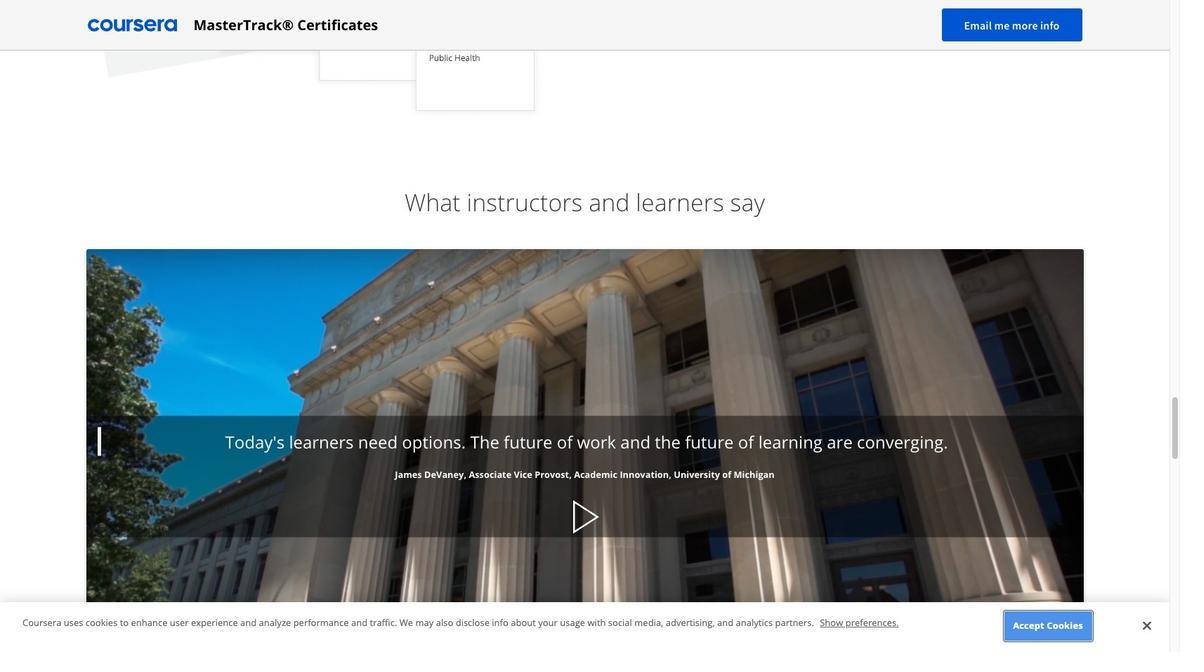 Task type: locate. For each thing, give the bounding box(es) containing it.
coursera image
[[87, 14, 177, 36]]

privacy alert dialog
[[0, 603, 1170, 653]]



Task type: vqa. For each thing, say whether or not it's contained in the screenshot.
Coursera image
yes



